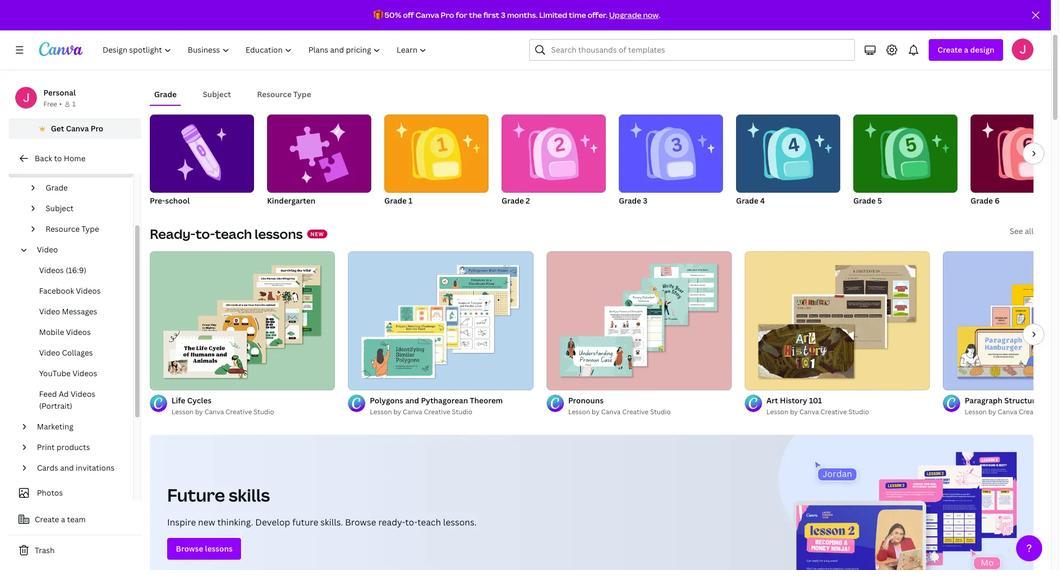Task type: locate. For each thing, give the bounding box(es) containing it.
now
[[643, 10, 659, 20]]

3 studio from the left
[[650, 407, 671, 417]]

create inside button
[[35, 514, 59, 525]]

grade for grade 5
[[854, 196, 876, 206]]

grade inside grade 2 link
[[502, 196, 524, 206]]

video for video messages
[[39, 306, 60, 317]]

1 vertical spatial a
[[61, 514, 65, 525]]

0 vertical spatial resource type button
[[253, 84, 316, 105]]

resource type button
[[253, 84, 316, 105], [41, 219, 127, 240]]

grade inside grade 6 link
[[971, 196, 994, 206]]

5 creative from the left
[[1019, 407, 1046, 417]]

2 by from the left
[[394, 407, 401, 417]]

1 vertical spatial teach
[[418, 517, 441, 528]]

4 lesson by canva creative studio link from the left
[[767, 407, 931, 418]]

a inside dropdown button
[[965, 45, 969, 55]]

1 horizontal spatial type
[[293, 89, 311, 99]]

0 horizontal spatial subject
[[46, 203, 74, 213]]

video inside the video messages "link"
[[39, 306, 60, 317]]

1 horizontal spatial create
[[938, 45, 963, 55]]

1
[[72, 99, 76, 109], [409, 196, 413, 206]]

cards
[[37, 463, 58, 473]]

type
[[293, 89, 311, 99], [82, 224, 99, 234]]

videos down the video messages "link" at left
[[66, 327, 91, 337]]

1 vertical spatial to-
[[405, 517, 418, 528]]

4 lesson from the left
[[767, 407, 789, 417]]

creative down the life cycles link
[[226, 407, 252, 417]]

3
[[501, 10, 506, 20], [643, 196, 648, 206]]

create inside dropdown button
[[938, 45, 963, 55]]

0 horizontal spatial browse
[[176, 544, 203, 554]]

videos up the facebook
[[39, 265, 64, 275]]

canva inside button
[[66, 123, 89, 134]]

0 horizontal spatial grade button
[[41, 178, 127, 198]]

videos inside youtube videos link
[[72, 368, 97, 379]]

lesson inside pronouns lesson by canva creative studio
[[568, 407, 590, 417]]

0 vertical spatial grade button
[[150, 84, 181, 105]]

ready-
[[150, 225, 196, 243]]

lessons.
[[443, 517, 477, 528]]

1 horizontal spatial pro
[[441, 10, 454, 20]]

create
[[938, 45, 963, 55], [35, 514, 59, 525]]

0 horizontal spatial resource type button
[[41, 219, 127, 240]]

2 vertical spatial video
[[39, 348, 60, 358]]

upgrade
[[609, 10, 642, 20]]

video messages
[[39, 306, 97, 317]]

1 lesson by canva creative studio link from the left
[[172, 407, 335, 418]]

1 vertical spatial pro
[[91, 123, 103, 134]]

1 vertical spatial create
[[35, 514, 59, 525]]

marketing
[[37, 421, 73, 432]]

1 horizontal spatial 1
[[409, 196, 413, 206]]

🎁 50% off canva pro for the first 3 months. limited time offer. upgrade now .
[[373, 10, 661, 20]]

mobile
[[39, 327, 64, 337]]

studio inside life cycles lesson by canva creative studio
[[254, 407, 274, 417]]

lessons down kindergarten
[[255, 225, 303, 243]]

youtube
[[39, 368, 71, 379]]

ready-to-teach lessons
[[150, 225, 303, 243]]

0 horizontal spatial subject button
[[41, 198, 127, 219]]

resource type down top level navigation element
[[257, 89, 311, 99]]

videos right ad
[[71, 389, 95, 399]]

grade inside grade 3 link
[[619, 196, 642, 206]]

a for design
[[965, 45, 969, 55]]

2 lesson from the left
[[370, 407, 392, 417]]

pythagorean
[[421, 395, 468, 406]]

by down paragraph
[[989, 407, 997, 417]]

feed ad videos (portrait)
[[39, 389, 95, 411]]

to-
[[196, 225, 215, 243], [405, 517, 418, 528]]

life cycles link
[[172, 395, 335, 407]]

grade 6
[[971, 196, 1000, 206]]

videos inside mobile videos link
[[66, 327, 91, 337]]

videos inside facebook videos link
[[76, 286, 101, 296]]

back to home link
[[9, 148, 141, 169]]

all
[[1025, 226, 1034, 236]]

0 horizontal spatial create
[[35, 514, 59, 525]]

polygons
[[370, 395, 404, 406]]

grade for grade 3
[[619, 196, 642, 206]]

creative down structure
[[1019, 407, 1046, 417]]

a left design
[[965, 45, 969, 55]]

design
[[971, 45, 995, 55]]

resource up video link
[[46, 224, 80, 234]]

creative down art history 101 link
[[821, 407, 847, 417]]

0 vertical spatial 1
[[72, 99, 76, 109]]

and for pythagorean
[[405, 395, 419, 406]]

videos for youtube videos
[[72, 368, 97, 379]]

polygons and pythagorean theorem link
[[370, 395, 534, 407]]

polygons and pythagorean theorem lesson by canva creative studio
[[370, 395, 503, 417]]

lessons
[[255, 225, 303, 243], [205, 544, 233, 554]]

canva inside life cycles lesson by canva creative studio
[[205, 407, 224, 417]]

canva down pronouns
[[601, 407, 621, 417]]

personal
[[43, 87, 76, 98]]

pronouns image
[[547, 251, 732, 391]]

4 studio from the left
[[849, 407, 870, 417]]

1 horizontal spatial to-
[[405, 517, 418, 528]]

subject button
[[199, 84, 236, 105], [41, 198, 127, 219]]

1 vertical spatial grade button
[[41, 178, 127, 198]]

lesson down paragraph
[[965, 407, 987, 417]]

0 vertical spatial to-
[[196, 225, 215, 243]]

and
[[405, 395, 419, 406], [1042, 395, 1056, 406], [60, 463, 74, 473]]

3 by from the left
[[592, 407, 600, 417]]

0 vertical spatial resource
[[257, 89, 292, 99]]

video link
[[33, 240, 127, 260]]

by down polygons
[[394, 407, 401, 417]]

home
[[64, 153, 86, 163]]

1 by from the left
[[195, 407, 203, 417]]

by down cycles
[[195, 407, 203, 417]]

1 vertical spatial subject button
[[41, 198, 127, 219]]

get canva pro
[[51, 123, 103, 134]]

1 vertical spatial video
[[39, 306, 60, 317]]

0 vertical spatial video
[[37, 244, 58, 255]]

creative down pronouns link
[[623, 407, 649, 417]]

0 horizontal spatial type
[[82, 224, 99, 234]]

create down photos
[[35, 514, 59, 525]]

video collages link
[[17, 343, 133, 363]]

1 horizontal spatial 3
[[643, 196, 648, 206]]

skills.
[[321, 517, 343, 528]]

1 studio from the left
[[254, 407, 274, 417]]

0 horizontal spatial a
[[61, 514, 65, 525]]

create left design
[[938, 45, 963, 55]]

5
[[878, 196, 883, 206]]

get canva pro button
[[9, 118, 141, 139]]

resource type up video link
[[46, 224, 99, 234]]

0 horizontal spatial 3
[[501, 10, 506, 20]]

team
[[67, 514, 86, 525]]

browse lessons link
[[167, 538, 241, 560]]

2 lesson by canva creative studio link from the left
[[370, 407, 534, 418]]

create a team button
[[9, 509, 141, 531]]

5 lesson from the left
[[965, 407, 987, 417]]

4
[[761, 196, 765, 206]]

5 by from the left
[[989, 407, 997, 417]]

photos link
[[15, 483, 127, 503]]

lesson down life
[[172, 407, 194, 417]]

canva right get
[[66, 123, 89, 134]]

art history 101 image
[[745, 251, 931, 391]]

james peterson image
[[1012, 39, 1034, 60]]

future skills image
[[773, 435, 1034, 570]]

grade 4
[[736, 196, 765, 206]]

pronouns
[[568, 395, 604, 406]]

1 horizontal spatial a
[[965, 45, 969, 55]]

print products
[[37, 442, 90, 452]]

video inside video collages link
[[39, 348, 60, 358]]

1 vertical spatial subject
[[46, 203, 74, 213]]

1 vertical spatial type
[[82, 224, 99, 234]]

4 by from the left
[[790, 407, 798, 417]]

lesson down pronouns
[[568, 407, 590, 417]]

resource down top level navigation element
[[257, 89, 292, 99]]

time
[[569, 10, 586, 20]]

education
[[37, 162, 74, 172]]

canva inside art history 101 lesson by canva creative studio
[[800, 407, 819, 417]]

1 creative from the left
[[226, 407, 252, 417]]

kindergarten
[[267, 196, 316, 206]]

browse right the skills.
[[345, 517, 376, 528]]

creative down pythagorean
[[424, 407, 450, 417]]

video inside video link
[[37, 244, 58, 255]]

grade 2
[[502, 196, 530, 206]]

2 studio from the left
[[452, 407, 473, 417]]

3 lesson by canva creative studio link from the left
[[568, 407, 732, 418]]

grade inside grade 4 link
[[736, 196, 759, 206]]

studio down polygons and pythagorean theorem link
[[452, 407, 473, 417]]

2 horizontal spatial and
[[1042, 395, 1056, 406]]

1 lesson from the left
[[172, 407, 194, 417]]

0 vertical spatial browse
[[345, 517, 376, 528]]

videos up messages
[[76, 286, 101, 296]]

videos
[[39, 265, 64, 275], [76, 286, 101, 296], [66, 327, 91, 337], [72, 368, 97, 379], [71, 389, 95, 399]]

and left i
[[1042, 395, 1056, 406]]

canva down polygons
[[403, 407, 423, 417]]

canva down 101
[[800, 407, 819, 417]]

months.
[[507, 10, 538, 20]]

1 horizontal spatial grade button
[[150, 84, 181, 105]]

grade inside grade 1 link
[[385, 196, 407, 206]]

and inside polygons and pythagorean theorem lesson by canva creative studio
[[405, 395, 419, 406]]

messages
[[62, 306, 97, 317]]

videos for mobile videos
[[66, 327, 91, 337]]

resource type button down top level navigation element
[[253, 84, 316, 105]]

1 vertical spatial 3
[[643, 196, 648, 206]]

3 creative from the left
[[623, 407, 649, 417]]

ad
[[59, 389, 69, 399]]

cycles
[[187, 395, 212, 406]]

canva down cycles
[[205, 407, 224, 417]]

0 horizontal spatial resource
[[46, 224, 80, 234]]

0 horizontal spatial lessons
[[205, 544, 233, 554]]

a for team
[[61, 514, 65, 525]]

0 vertical spatial 3
[[501, 10, 506, 20]]

by down pronouns
[[592, 407, 600, 417]]

3 lesson from the left
[[568, 407, 590, 417]]

1 horizontal spatial resource
[[257, 89, 292, 99]]

1 vertical spatial lessons
[[205, 544, 233, 554]]

by down "history"
[[790, 407, 798, 417]]

1 vertical spatial 1
[[409, 196, 413, 206]]

0 vertical spatial teach
[[215, 225, 252, 243]]

pronouns link
[[568, 395, 732, 407]]

studio down art history 101 link
[[849, 407, 870, 417]]

and right polygons
[[405, 395, 419, 406]]

theorem
[[470, 395, 503, 406]]

1 vertical spatial resource
[[46, 224, 80, 234]]

4 creative from the left
[[821, 407, 847, 417]]

lesson
[[172, 407, 194, 417], [370, 407, 392, 417], [568, 407, 590, 417], [767, 407, 789, 417], [965, 407, 987, 417]]

0 vertical spatial a
[[965, 45, 969, 55]]

lesson down the art
[[767, 407, 789, 417]]

video up mobile
[[39, 306, 60, 317]]

lessons down new
[[205, 544, 233, 554]]

video down mobile
[[39, 348, 60, 358]]

1 vertical spatial resource type
[[46, 224, 99, 234]]

0 vertical spatial lessons
[[255, 225, 303, 243]]

0 horizontal spatial pro
[[91, 123, 103, 134]]

creative
[[226, 407, 252, 417], [424, 407, 450, 417], [623, 407, 649, 417], [821, 407, 847, 417], [1019, 407, 1046, 417]]

future
[[292, 517, 318, 528]]

canva down paragraph structure and i link
[[998, 407, 1018, 417]]

0 horizontal spatial to-
[[196, 225, 215, 243]]

grade for grade 1
[[385, 196, 407, 206]]

lesson down polygons
[[370, 407, 392, 417]]

art
[[767, 395, 779, 406]]

life cycles lesson by canva creative studio
[[172, 395, 274, 417]]

0 vertical spatial type
[[293, 89, 311, 99]]

video for video
[[37, 244, 58, 255]]

video for video collages
[[39, 348, 60, 358]]

1 horizontal spatial subject
[[203, 89, 231, 99]]

2
[[526, 196, 530, 206]]

studio down pronouns link
[[650, 407, 671, 417]]

polygons and pythagorean theorem image
[[348, 251, 534, 391]]

resource type
[[257, 89, 311, 99], [46, 224, 99, 234]]

None search field
[[530, 39, 856, 61]]

0 vertical spatial subject
[[203, 89, 231, 99]]

browse down the inspire
[[176, 544, 203, 554]]

videos down collages
[[72, 368, 97, 379]]

by inside paragraph structure and i lesson by canva creative stud
[[989, 407, 997, 417]]

1 horizontal spatial subject button
[[199, 84, 236, 105]]

0 horizontal spatial and
[[60, 463, 74, 473]]

canva inside polygons and pythagorean theorem lesson by canva creative studio
[[403, 407, 423, 417]]

video messages link
[[17, 301, 133, 322]]

video up videos (16:9)
[[37, 244, 58, 255]]

1 horizontal spatial and
[[405, 395, 419, 406]]

and right cards
[[60, 463, 74, 473]]

a inside button
[[61, 514, 65, 525]]

0 vertical spatial create
[[938, 45, 963, 55]]

lesson by canva creative studio link for pythagorean
[[370, 407, 534, 418]]

1 horizontal spatial lessons
[[255, 225, 303, 243]]

grade inside grade 5 link
[[854, 196, 876, 206]]

a left team
[[61, 514, 65, 525]]

resource type button up (16:9)
[[41, 219, 127, 240]]

2 creative from the left
[[424, 407, 450, 417]]

1 horizontal spatial resource type
[[257, 89, 311, 99]]

grade
[[154, 89, 177, 99], [46, 182, 68, 193], [385, 196, 407, 206], [502, 196, 524, 206], [619, 196, 642, 206], [736, 196, 759, 206], [854, 196, 876, 206], [971, 196, 994, 206]]

pro left for
[[441, 10, 454, 20]]

products
[[57, 442, 90, 452]]

0 horizontal spatial resource type
[[46, 224, 99, 234]]

print products link
[[33, 437, 127, 458]]

video
[[37, 244, 58, 255], [39, 306, 60, 317], [39, 348, 60, 358]]

and inside paragraph structure and i lesson by canva creative stud
[[1042, 395, 1056, 406]]

stud
[[1047, 407, 1060, 417]]

pro up the back to home link in the left of the page
[[91, 123, 103, 134]]

studio down the life cycles link
[[254, 407, 274, 417]]



Task type: describe. For each thing, give the bounding box(es) containing it.
pronouns lesson by canva creative studio
[[568, 395, 671, 417]]

cards and invitations link
[[33, 458, 127, 478]]

develop
[[255, 517, 290, 528]]

lesson by canva creative studio link for lesson
[[172, 407, 335, 418]]

0 vertical spatial subject button
[[199, 84, 236, 105]]

life cycles image
[[150, 251, 335, 391]]

paragraph
[[965, 395, 1003, 406]]

facebook
[[39, 286, 74, 296]]

grade for grade 2
[[502, 196, 524, 206]]

1 vertical spatial browse
[[176, 544, 203, 554]]

inspire new thinking. develop future skills. browse ready-to-teach lessons.
[[167, 517, 477, 528]]

pre-school link
[[150, 115, 254, 208]]

browse lessons
[[176, 544, 233, 554]]

grade 3
[[619, 196, 648, 206]]

future skills
[[167, 483, 270, 507]]

videos inside videos (16:9) 'link'
[[39, 265, 64, 275]]

(portrait)
[[39, 401, 72, 411]]

the
[[469, 10, 482, 20]]

by inside art history 101 lesson by canva creative studio
[[790, 407, 798, 417]]

grade 4 link
[[736, 115, 841, 208]]

inspire
[[167, 517, 196, 528]]

1 horizontal spatial browse
[[345, 517, 376, 528]]

canva inside paragraph structure and i lesson by canva creative stud
[[998, 407, 1018, 417]]

subject for topmost subject button
[[203, 89, 231, 99]]

by inside pronouns lesson by canva creative studio
[[592, 407, 600, 417]]

creative inside paragraph structure and i lesson by canva creative stud
[[1019, 407, 1046, 417]]

skills
[[229, 483, 270, 507]]

grade 5 link
[[854, 115, 958, 208]]

canva inside pronouns lesson by canva creative studio
[[601, 407, 621, 417]]

pre-school
[[150, 196, 190, 206]]

101
[[809, 395, 823, 406]]

free
[[43, 99, 57, 109]]

mobile videos
[[39, 327, 91, 337]]

structure
[[1005, 395, 1040, 406]]

history
[[780, 395, 808, 406]]

trash link
[[9, 540, 141, 562]]

creative inside pronouns lesson by canva creative studio
[[623, 407, 649, 417]]

video collages
[[39, 348, 93, 358]]

grade 5
[[854, 196, 883, 206]]

grade 1 link
[[385, 115, 489, 208]]

lesson by canva creative studio link for 101
[[767, 407, 931, 418]]

grade for grade 6
[[971, 196, 994, 206]]

see all
[[1010, 226, 1034, 236]]

0 vertical spatial resource type
[[257, 89, 311, 99]]

paragraph structure and i lesson by canva creative stud
[[965, 395, 1060, 417]]

invitations
[[76, 463, 115, 473]]

create a design button
[[929, 39, 1004, 61]]

by inside polygons and pythagorean theorem lesson by canva creative studio
[[394, 407, 401, 417]]

new lessons have landed image
[[773, 0, 1034, 67]]

videos for facebook videos
[[76, 286, 101, 296]]

photos
[[37, 488, 63, 498]]

i
[[1058, 395, 1060, 406]]

by inside life cycles lesson by canva creative studio
[[195, 407, 203, 417]]

videos inside feed ad videos (portrait)
[[71, 389, 95, 399]]

grade for grade 4
[[736, 196, 759, 206]]

lesson inside polygons and pythagorean theorem lesson by canva creative studio
[[370, 407, 392, 417]]

create for create a design
[[938, 45, 963, 55]]

art history 101 lesson by canva creative studio
[[767, 395, 870, 417]]

feed ad videos (portrait) link
[[17, 384, 133, 417]]

marketing link
[[33, 417, 127, 437]]

grade 3 link
[[619, 115, 723, 208]]

create a design
[[938, 45, 995, 55]]

ready-
[[378, 517, 405, 528]]

6
[[995, 196, 1000, 206]]

0 horizontal spatial 1
[[72, 99, 76, 109]]

creative inside polygons and pythagorean theorem lesson by canva creative studio
[[424, 407, 450, 417]]

videos (16:9) link
[[17, 260, 133, 281]]

studio inside polygons and pythagorean theorem lesson by canva creative studio
[[452, 407, 473, 417]]

future
[[167, 483, 225, 507]]

0 horizontal spatial teach
[[215, 225, 252, 243]]

back to home
[[35, 153, 86, 163]]

create for create a team
[[35, 514, 59, 525]]

facebook videos
[[39, 286, 101, 296]]

3 inside grade 3 link
[[643, 196, 648, 206]]

new
[[310, 230, 324, 238]]

back
[[35, 153, 52, 163]]

trash
[[35, 545, 55, 556]]

lesson inside art history 101 lesson by canva creative studio
[[767, 407, 789, 417]]

top level navigation element
[[96, 39, 436, 61]]

lesson inside life cycles lesson by canva creative studio
[[172, 407, 194, 417]]

creative inside art history 101 lesson by canva creative studio
[[821, 407, 847, 417]]

thinking.
[[217, 517, 253, 528]]

grade 1
[[385, 196, 413, 206]]

to
[[54, 153, 62, 163]]

1 vertical spatial resource type button
[[41, 219, 127, 240]]

🎁
[[373, 10, 383, 20]]

see
[[1010, 226, 1024, 236]]

upgrade now button
[[609, 10, 659, 20]]

for
[[456, 10, 468, 20]]

studio inside art history 101 lesson by canva creative studio
[[849, 407, 870, 417]]

and for invitations
[[60, 463, 74, 473]]

1 horizontal spatial resource type button
[[253, 84, 316, 105]]

creative inside life cycles lesson by canva creative studio
[[226, 407, 252, 417]]

kindergarten link
[[267, 115, 371, 208]]

paragraph structure and informational text image
[[944, 251, 1060, 391]]

1 horizontal spatial teach
[[418, 517, 441, 528]]

0 vertical spatial pro
[[441, 10, 454, 20]]

off
[[403, 10, 414, 20]]

grade 6 link
[[971, 115, 1060, 208]]

youtube videos
[[39, 368, 97, 379]]

limited
[[540, 10, 568, 20]]

school
[[165, 196, 190, 206]]

lesson by canva creative studio link for by
[[568, 407, 732, 418]]

canva right off
[[416, 10, 439, 20]]

pre-
[[150, 196, 165, 206]]

Search search field
[[551, 40, 849, 60]]

cards and invitations
[[37, 463, 115, 473]]

youtube videos link
[[17, 363, 133, 384]]

life
[[172, 395, 185, 406]]

grade 2 link
[[502, 115, 606, 208]]

subject for the bottom subject button
[[46, 203, 74, 213]]

art history 101 link
[[767, 395, 931, 407]]

offer.
[[588, 10, 608, 20]]

lesson inside paragraph structure and i lesson by canva creative stud
[[965, 407, 987, 417]]

create a team
[[35, 514, 86, 525]]

print
[[37, 442, 55, 452]]

studio inside pronouns lesson by canva creative studio
[[650, 407, 671, 417]]

pro inside button
[[91, 123, 103, 134]]

lesson by canva creative stud link
[[965, 407, 1060, 418]]



Task type: vqa. For each thing, say whether or not it's contained in the screenshot.
starred link
no



